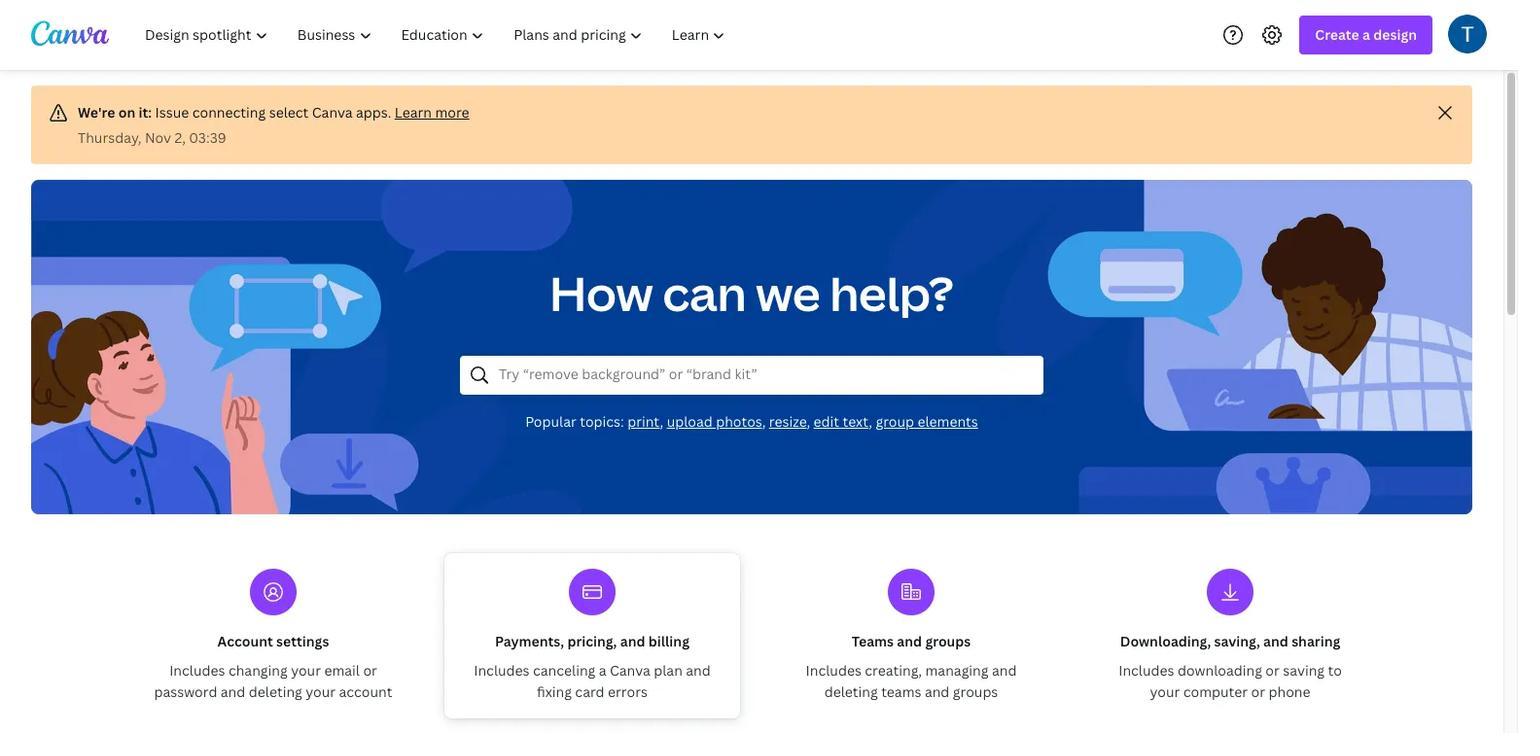 Task type: describe. For each thing, give the bounding box(es) containing it.
create a design button
[[1300, 16, 1433, 54]]

pricing,
[[568, 632, 617, 651]]

phone
[[1269, 683, 1311, 701]]

and inside includes changing your email or password and deleting your account
[[221, 683, 245, 701]]

includes for payments, pricing, and billing
[[474, 662, 530, 680]]

connecting
[[192, 103, 266, 122]]

group
[[876, 412, 914, 430]]

and right saving,
[[1264, 632, 1289, 651]]

print link
[[628, 412, 660, 430]]

Try "remove background" or "brand kit" search field
[[499, 357, 1031, 394]]

nov
[[145, 128, 171, 147]]

print
[[628, 412, 660, 430]]

payments,
[[495, 632, 564, 651]]

creating,
[[865, 662, 922, 680]]

learn
[[395, 103, 432, 122]]

deleting inside includes changing your email or password and deleting your account
[[249, 683, 302, 701]]

popular topics: print , upload photos , resize , edit text , group elements
[[525, 412, 979, 430]]

it:
[[139, 103, 152, 122]]

03:39
[[189, 128, 226, 147]]

password
[[154, 683, 217, 701]]

groups inside includes creating, managing and deleting teams and groups
[[953, 683, 999, 701]]

account
[[339, 683, 393, 701]]

or up phone
[[1266, 662, 1280, 680]]

resize link
[[769, 412, 807, 430]]

a inside dropdown button
[[1363, 25, 1371, 44]]

edit text link
[[814, 412, 869, 430]]

card
[[575, 683, 605, 701]]

upload photos link
[[667, 412, 762, 430]]

sharing
[[1292, 632, 1341, 651]]

canva inside we're on it: issue connecting select canva apps. learn more thursday, nov 2, 03:39
[[312, 103, 353, 122]]

payments, pricing, and billing
[[495, 632, 690, 651]]

plan
[[654, 662, 683, 680]]

elements
[[918, 412, 979, 430]]

teams
[[882, 683, 922, 701]]

downloading
[[1178, 662, 1263, 680]]

we're
[[78, 103, 115, 122]]

includes for account settings
[[169, 662, 225, 680]]

account settings
[[218, 632, 329, 651]]

create a design
[[1316, 25, 1417, 44]]

or left phone
[[1252, 683, 1266, 701]]

help?
[[830, 261, 954, 324]]

email
[[324, 662, 360, 680]]

issue
[[155, 103, 189, 122]]

and right managing
[[992, 662, 1017, 680]]

managing
[[926, 662, 989, 680]]

design
[[1374, 25, 1417, 44]]

apps.
[[356, 103, 391, 122]]

account
[[218, 632, 273, 651]]

downloading,
[[1120, 632, 1211, 651]]

includes for teams and groups
[[806, 662, 862, 680]]

saving,
[[1215, 632, 1261, 651]]

create
[[1316, 25, 1360, 44]]

we're on it: issue connecting select canva apps. learn more thursday, nov 2, 03:39
[[78, 103, 470, 147]]

includes for downloading, saving, and sharing
[[1119, 662, 1175, 680]]

errors
[[608, 683, 648, 701]]

and up creating,
[[897, 632, 922, 651]]

and left billing
[[620, 632, 646, 651]]



Task type: vqa. For each thing, say whether or not it's contained in the screenshot.


Task type: locate. For each thing, give the bounding box(es) containing it.
your down 'settings'
[[291, 662, 321, 680]]

groups down managing
[[953, 683, 999, 701]]

resize
[[769, 412, 807, 430]]

on
[[118, 103, 135, 122]]

teams and groups
[[852, 632, 971, 651]]

includes downloading or saving to your computer or phone
[[1119, 662, 1342, 701]]

3 , from the left
[[807, 412, 811, 430]]

includes down "teams"
[[806, 662, 862, 680]]

1 includes from the left
[[169, 662, 225, 680]]

and inside the includes canceling a canva plan and fixing card errors
[[686, 662, 711, 680]]

popular
[[525, 412, 577, 430]]

includes changing your email or password and deleting your account
[[154, 662, 393, 701]]

your
[[291, 662, 321, 680], [306, 683, 336, 701], [1150, 683, 1180, 701]]

group elements link
[[876, 412, 979, 430]]

deleting down the changing
[[249, 683, 302, 701]]

1 vertical spatial a
[[599, 662, 607, 680]]

includes up password
[[169, 662, 225, 680]]

fixing
[[537, 683, 572, 701]]

1 deleting from the left
[[249, 683, 302, 701]]

, left group
[[869, 412, 873, 430]]

tara schultz image
[[1449, 14, 1488, 53]]

groups up managing
[[926, 632, 971, 651]]

your down email
[[306, 683, 336, 701]]

your down downloading,
[[1150, 683, 1180, 701]]

canva inside the includes canceling a canva plan and fixing card errors
[[610, 662, 651, 680]]

includes inside includes downloading or saving to your computer or phone
[[1119, 662, 1175, 680]]

and down managing
[[925, 683, 950, 701]]

4 , from the left
[[869, 412, 873, 430]]

or
[[363, 662, 377, 680], [1266, 662, 1280, 680], [1252, 683, 1266, 701]]

a left design
[[1363, 25, 1371, 44]]

groups
[[926, 632, 971, 651], [953, 683, 999, 701]]

0 horizontal spatial a
[[599, 662, 607, 680]]

canva up errors
[[610, 662, 651, 680]]

downloading, saving, and sharing
[[1120, 632, 1341, 651]]

0 horizontal spatial deleting
[[249, 683, 302, 701]]

, left upload
[[660, 412, 664, 430]]

text
[[843, 412, 869, 430]]

computer
[[1184, 683, 1248, 701]]

canva left apps. on the left top of the page
[[312, 103, 353, 122]]

and right plan
[[686, 662, 711, 680]]

deleting
[[249, 683, 302, 701], [825, 683, 878, 701]]

upload
[[667, 412, 713, 430]]

top level navigation element
[[132, 16, 743, 54]]

0 vertical spatial canva
[[312, 103, 353, 122]]

how can we help?
[[550, 261, 954, 324]]

deleting down creating,
[[825, 683, 878, 701]]

2 includes from the left
[[474, 662, 530, 680]]

teams
[[852, 632, 894, 651]]

a inside the includes canceling a canva plan and fixing card errors
[[599, 662, 607, 680]]

2 , from the left
[[762, 412, 766, 430]]

edit
[[814, 412, 840, 430]]

3 includes from the left
[[806, 662, 862, 680]]

can
[[663, 261, 747, 324]]

2 deleting from the left
[[825, 683, 878, 701]]

saving
[[1283, 662, 1325, 680]]

how
[[550, 261, 654, 324]]

1 vertical spatial groups
[[953, 683, 999, 701]]

includes inside the includes canceling a canva plan and fixing card errors
[[474, 662, 530, 680]]

learn more link
[[395, 103, 470, 122]]

and
[[620, 632, 646, 651], [897, 632, 922, 651], [1264, 632, 1289, 651], [686, 662, 711, 680], [992, 662, 1017, 680], [221, 683, 245, 701], [925, 683, 950, 701]]

includes down payments,
[[474, 662, 530, 680]]

includes creating, managing and deleting teams and groups
[[806, 662, 1017, 701]]

,
[[660, 412, 664, 430], [762, 412, 766, 430], [807, 412, 811, 430], [869, 412, 873, 430]]

1 horizontal spatial canva
[[610, 662, 651, 680]]

4 includes from the left
[[1119, 662, 1175, 680]]

includes
[[169, 662, 225, 680], [474, 662, 530, 680], [806, 662, 862, 680], [1119, 662, 1175, 680]]

a up card
[[599, 662, 607, 680]]

0 vertical spatial groups
[[926, 632, 971, 651]]

1 vertical spatial canva
[[610, 662, 651, 680]]

canceling
[[533, 662, 596, 680]]

includes inside includes creating, managing and deleting teams and groups
[[806, 662, 862, 680]]

billing
[[649, 632, 690, 651]]

topics:
[[580, 412, 624, 430]]

0 horizontal spatial canva
[[312, 103, 353, 122]]

to
[[1328, 662, 1342, 680]]

thursday,
[[78, 128, 142, 147]]

or inside includes changing your email or password and deleting your account
[[363, 662, 377, 680]]

we
[[756, 261, 821, 324]]

settings
[[276, 632, 329, 651]]

photos
[[716, 412, 762, 430]]

1 , from the left
[[660, 412, 664, 430]]

2,
[[175, 128, 186, 147]]

or up account
[[363, 662, 377, 680]]

includes inside includes changing your email or password and deleting your account
[[169, 662, 225, 680]]

select
[[269, 103, 309, 122]]

1 horizontal spatial deleting
[[825, 683, 878, 701]]

, left edit
[[807, 412, 811, 430]]

your inside includes downloading or saving to your computer or phone
[[1150, 683, 1180, 701]]

and down the changing
[[221, 683, 245, 701]]

includes canceling a canva plan and fixing card errors
[[474, 662, 711, 701]]

includes down downloading,
[[1119, 662, 1175, 680]]

changing
[[229, 662, 288, 680]]

1 horizontal spatial a
[[1363, 25, 1371, 44]]

canva
[[312, 103, 353, 122], [610, 662, 651, 680]]

0 vertical spatial a
[[1363, 25, 1371, 44]]

, left resize link
[[762, 412, 766, 430]]

more
[[435, 103, 470, 122]]

deleting inside includes creating, managing and deleting teams and groups
[[825, 683, 878, 701]]

a
[[1363, 25, 1371, 44], [599, 662, 607, 680]]



